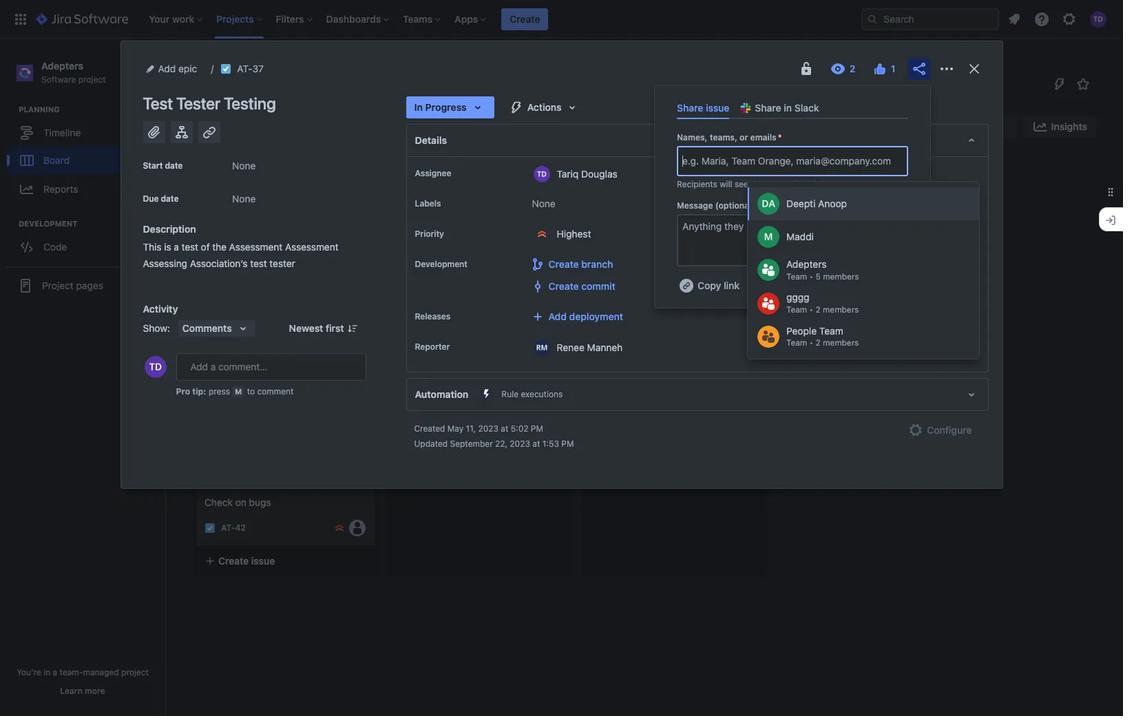 Task type: locate. For each thing, give the bounding box(es) containing it.
test
[[143, 94, 173, 113], [399, 238, 418, 249]]

highest image left unassigned icon
[[334, 523, 345, 534]]

test tester testing dialog
[[121, 41, 1003, 489]]

maddi image
[[758, 226, 780, 248]]

task image
[[399, 325, 410, 336], [205, 523, 216, 534]]

test tester testing up search this board text field
[[143, 94, 276, 113]]

gggg image
[[758, 293, 780, 315]]

pro
[[176, 387, 190, 397]]

task image left at-47 link
[[399, 448, 410, 459]]

issue left and
[[815, 179, 835, 190]]

1 horizontal spatial pm
[[562, 439, 574, 449]]

task image down test 8
[[399, 325, 410, 336]]

at- left copy link to issue image
[[237, 63, 253, 74]]

1 vertical spatial tariq
[[232, 204, 253, 216]]

add left epic
[[158, 63, 176, 74]]

0 vertical spatial tariq douglas
[[557, 168, 618, 179]]

add deployment button
[[527, 306, 975, 328]]

0 vertical spatial 2023
[[478, 424, 499, 434]]

none down search this board text field
[[232, 160, 256, 172]]

0 vertical spatial testing
[[224, 94, 276, 113]]

team down gggg
[[787, 305, 808, 315]]

1 horizontal spatial a
[[174, 241, 179, 253]]

1 vertical spatial in
[[44, 668, 50, 678]]

at left 5:02
[[501, 424, 509, 434]]

in
[[784, 102, 793, 114], [44, 668, 50, 678]]

1 vertical spatial project
[[121, 668, 149, 678]]

2
[[816, 305, 821, 315], [816, 338, 821, 348]]

1 vertical spatial members
[[823, 305, 859, 315]]

1 share from the left
[[677, 102, 704, 114]]

add inside dropdown button
[[549, 311, 567, 322]]

actions
[[528, 101, 562, 113]]

1 horizontal spatial douglas
[[582, 168, 618, 179]]

at-
[[237, 63, 253, 74], [416, 264, 430, 274], [221, 277, 235, 288], [416, 449, 430, 459], [221, 523, 235, 533]]

adepters down projects link
[[193, 73, 259, 92]]

at
[[501, 424, 509, 434], [533, 439, 540, 449]]

0 vertical spatial in progress
[[414, 101, 467, 113]]

1 assessment from the left
[[229, 241, 283, 253]]

in progress
[[414, 101, 467, 113], [398, 174, 453, 184]]

in up details
[[414, 101, 423, 113]]

share up emails
[[755, 102, 782, 114]]

may
[[448, 424, 464, 434]]

5 up "association's"
[[224, 238, 230, 249]]

1 vertical spatial a
[[53, 668, 57, 678]]

none up description this is a test of the assessment assessment assessing association's test tester on the top left
[[232, 193, 256, 205]]

1 vertical spatial in progress
[[398, 174, 453, 184]]

planning
[[19, 105, 60, 114]]

testing up search this board text field
[[224, 94, 276, 113]]

in progress up details
[[414, 101, 467, 113]]

1 vertical spatial create issue
[[218, 555, 275, 567]]

2 vertical spatial •
[[810, 338, 814, 348]]

members up people team team • 2 members
[[823, 305, 859, 315]]

test left 6
[[399, 422, 416, 434]]

1 horizontal spatial tester
[[420, 238, 448, 249]]

0 vertical spatial of
[[790, 179, 798, 190]]

share up names,
[[677, 102, 704, 114]]

team inside adepters team • 5 members
[[787, 271, 808, 282]]

date right due
[[161, 194, 179, 204]]

the right "see"
[[751, 179, 764, 190]]

copy link button
[[677, 275, 741, 297]]

a right "is"
[[174, 241, 179, 253]]

1 vertical spatial highest image
[[334, 523, 345, 534]]

members inside gggg team • 2 members
[[823, 305, 859, 315]]

unassigned image
[[544, 446, 560, 462]]

douglas inside test tester testing dialog
[[582, 168, 618, 179]]

0 horizontal spatial 5
[[224, 238, 230, 249]]

add a child issue image
[[173, 124, 190, 141]]

more
[[85, 686, 105, 697]]

create banner
[[0, 0, 1124, 39]]

create commit button
[[527, 276, 975, 298]]

link
[[724, 280, 740, 292]]

task image for test 6
[[399, 448, 410, 459]]

1 vertical spatial tariq douglas
[[232, 204, 292, 216]]

6
[[419, 422, 425, 434]]

members inside adepters team • 5 members
[[824, 271, 860, 282]]

1 horizontal spatial tariq
[[557, 168, 579, 179]]

1 vertical spatial at-37
[[416, 264, 440, 274]]

1 horizontal spatial tariq douglas
[[557, 168, 618, 179]]

the for recipients will see the name of the issue and your message
[[800, 179, 813, 190]]

1 vertical spatial of
[[201, 241, 210, 253]]

at- down 6
[[416, 449, 430, 459]]

project pages link
[[6, 272, 160, 300]]

date right start
[[165, 161, 183, 171]]

37 for at-37 link in test tester testing dialog
[[253, 63, 264, 74]]

0 horizontal spatial pm
[[531, 424, 544, 434]]

0 horizontal spatial tariq douglas
[[232, 204, 292, 216]]

1 vertical spatial tester
[[420, 238, 448, 249]]

2 inside gggg team • 2 members
[[816, 305, 821, 315]]

in left slack
[[784, 102, 793, 114]]

you're
[[17, 668, 41, 678]]

0 horizontal spatial at-37 link
[[237, 61, 264, 77]]

assignee: tariq douglas image
[[544, 322, 560, 339]]

1 vertical spatial test tester testing
[[399, 238, 483, 249]]

1 horizontal spatial 37
[[430, 264, 440, 274]]

message (optional)
[[677, 201, 755, 211]]

0 horizontal spatial of
[[201, 241, 210, 253]]

of up "association's"
[[201, 241, 210, 253]]

planning group
[[7, 104, 165, 209]]

details element
[[406, 124, 989, 157]]

at- inside at-42 link
[[221, 523, 235, 533]]

adepters team • 5 members
[[787, 259, 860, 282]]

tariq douglas up highest
[[557, 168, 618, 179]]

1 horizontal spatial testing
[[451, 238, 483, 249]]

test tester testing inside dialog
[[143, 94, 276, 113]]

douglas up description this is a test of the assessment assessment assessing association's test tester on the top left
[[256, 204, 292, 216]]

47
[[430, 449, 440, 459]]

1 vertical spatial douglas
[[256, 204, 292, 216]]

create issue for first the create issue button
[[218, 309, 275, 321]]

tester up link issues, web pages, and more image
[[176, 94, 221, 113]]

2 vertical spatial task image
[[399, 448, 410, 459]]

0 vertical spatial test
[[143, 94, 173, 113]]

deepti anoop image
[[758, 193, 780, 215]]

a left team-
[[53, 668, 57, 678]]

0 horizontal spatial test tester testing
[[143, 94, 276, 113]]

tester up the development at the top
[[420, 238, 448, 249]]

low image
[[529, 448, 540, 459]]

2 up people
[[816, 305, 821, 315]]

• up gggg
[[810, 271, 814, 282]]

at- down the check
[[221, 523, 235, 533]]

jira software image
[[36, 11, 128, 27], [36, 11, 128, 27]]

create inside dropdown button
[[549, 280, 579, 292]]

search image
[[868, 13, 879, 24]]

1 vertical spatial •
[[810, 305, 814, 315]]

at- for check
[[221, 523, 235, 533]]

at-37 down the priority
[[416, 264, 440, 274]]

members
[[824, 271, 860, 282], [823, 305, 859, 315], [823, 338, 859, 348]]

highest image left assignee: tariq douglas image
[[529, 264, 540, 275]]

assignee: tariq douglas image
[[544, 261, 560, 278]]

add inside popup button
[[158, 63, 176, 74]]

0 horizontal spatial task image
[[205, 523, 216, 534]]

in inside in progress dropdown button
[[414, 101, 423, 113]]

douglas
[[582, 168, 618, 179], [256, 204, 292, 216]]

start
[[143, 161, 163, 171]]

members up gggg team • 2 members
[[824, 271, 860, 282]]

2 • from the top
[[810, 305, 814, 315]]

issue up the teams,
[[706, 102, 730, 114]]

of
[[790, 179, 798, 190], [201, 241, 210, 253]]

at-37 link down the priority
[[416, 263, 440, 275]]

the for description this is a test of the assessment assessment assessing association's test tester
[[212, 241, 227, 253]]

at- inside at-40 link
[[221, 277, 235, 288]]

0 horizontal spatial at-37
[[237, 63, 264, 74]]

0 horizontal spatial add
[[158, 63, 176, 74]]

test up the development at the top
[[399, 238, 418, 249]]

2 share from the left
[[755, 102, 782, 114]]

priority pin to top. only you can see pinned fields. image
[[447, 229, 458, 240]]

attach image
[[146, 124, 162, 141]]

0 vertical spatial tester
[[176, 94, 221, 113]]

at-37 link right projects link
[[237, 61, 264, 77]]

details
[[415, 134, 447, 146]]

highest image for test tester testing
[[529, 264, 540, 275]]

names, teams, or emails *
[[677, 132, 782, 143]]

2 create issue button from the top
[[196, 549, 376, 574]]

in inside tab list
[[784, 102, 793, 114]]

projects link
[[193, 55, 229, 72]]

the up deepti
[[800, 179, 813, 190]]

0 horizontal spatial tester
[[176, 94, 221, 113]]

progress up labels
[[408, 174, 453, 184]]

rule executions
[[502, 389, 563, 400]]

members for gggg
[[823, 305, 859, 315]]

test tester testing up the development at the top
[[399, 238, 483, 249]]

adepters down maddi
[[787, 259, 827, 270]]

tester
[[176, 94, 221, 113], [420, 238, 448, 249]]

1 horizontal spatial share
[[755, 102, 782, 114]]

3 • from the top
[[810, 338, 814, 348]]

add up renee
[[549, 311, 567, 322]]

2 create issue from the top
[[218, 555, 275, 567]]

projects
[[193, 57, 229, 69]]

in left assignee
[[398, 174, 406, 184]]

test up the attach icon on the top left
[[143, 94, 173, 113]]

the inside description this is a test of the assessment assessment assessing association's test tester
[[212, 241, 227, 253]]

0 horizontal spatial share
[[677, 102, 704, 114]]

the up "association's"
[[212, 241, 227, 253]]

members down gggg team • 2 members
[[823, 338, 859, 348]]

none up assignee: tariq douglas image
[[532, 198, 556, 209]]

1 horizontal spatial at-37
[[416, 264, 440, 274]]

people team team • 2 members
[[787, 325, 859, 348]]

highest image
[[529, 264, 540, 275], [334, 523, 345, 534]]

0 vertical spatial douglas
[[582, 168, 618, 179]]

37 inside test tester testing dialog
[[253, 63, 264, 74]]

create issue
[[218, 309, 275, 321], [218, 555, 275, 567]]

1 vertical spatial 2
[[816, 338, 821, 348]]

copy link to issue image
[[261, 63, 272, 74]]

testing up development pin to top. only you can see pinned fields. icon
[[451, 238, 483, 249]]

in progress inside dropdown button
[[414, 101, 467, 113]]

1 horizontal spatial in
[[784, 102, 793, 114]]

1 create issue from the top
[[218, 309, 275, 321]]

of right name at the right top
[[790, 179, 798, 190]]

1 horizontal spatial at
[[533, 439, 540, 449]]

2 horizontal spatial the
[[800, 179, 813, 190]]

1 horizontal spatial of
[[790, 179, 798, 190]]

0 horizontal spatial test
[[143, 94, 173, 113]]

testing
[[224, 94, 276, 113], [451, 238, 483, 249]]

0 horizontal spatial tariq
[[232, 204, 253, 216]]

37 down the priority
[[430, 264, 440, 274]]

share in slack
[[755, 102, 820, 114]]

0 vertical spatial at-37
[[237, 63, 264, 74]]

at-37 inside test tester testing dialog
[[237, 63, 264, 74]]

0 vertical spatial highest image
[[529, 264, 540, 275]]

1 vertical spatial in
[[398, 174, 406, 184]]

share
[[677, 102, 704, 114], [755, 102, 782, 114]]

• down people
[[810, 338, 814, 348]]

team down people
[[787, 338, 808, 348]]

task image
[[221, 63, 232, 74], [399, 264, 410, 275], [399, 448, 410, 459]]

in right you're
[[44, 668, 50, 678]]

0 vertical spatial test tester testing
[[143, 94, 276, 113]]

5 up gggg team • 2 members
[[816, 271, 821, 282]]

a inside description this is a test of the assessment assessment assessing association's test tester
[[174, 241, 179, 253]]

• down gggg
[[810, 305, 814, 315]]

team up gggg
[[787, 271, 808, 282]]

create commit
[[549, 280, 616, 292]]

1 horizontal spatial project
[[121, 668, 149, 678]]

2 2 from the top
[[816, 338, 821, 348]]

1 vertical spatial at
[[533, 439, 540, 449]]

tariq douglas up description this is a test of the assessment assessment assessing association's test tester on the top left
[[232, 204, 292, 216]]

1 horizontal spatial at-37 link
[[416, 263, 440, 275]]

0 vertical spatial at-37 link
[[237, 61, 264, 77]]

a
[[174, 241, 179, 253], [53, 668, 57, 678]]

test
[[205, 238, 222, 249], [182, 241, 198, 253], [250, 258, 267, 269], [399, 299, 416, 311], [399, 422, 416, 434]]

• inside gggg team • 2 members
[[810, 305, 814, 315]]

pm right 5:02
[[531, 424, 544, 434]]

1 vertical spatial date
[[161, 194, 179, 204]]

group
[[895, 122, 922, 131]]

project inside adepters software project
[[78, 74, 106, 85]]

0 horizontal spatial at
[[501, 424, 509, 434]]

tariq up description this is a test of the assessment assessment assessing association's test tester on the top left
[[232, 204, 253, 216]]

in progress up labels
[[398, 174, 453, 184]]

project right managed
[[121, 668, 149, 678]]

Search this board text field
[[194, 114, 258, 139]]

tariq left done
[[557, 168, 579, 179]]

members for adepters
[[824, 271, 860, 282]]

0 vertical spatial task image
[[221, 63, 232, 74]]

at-37 link
[[237, 61, 264, 77], [416, 263, 440, 275]]

adepters up software on the left top
[[41, 60, 83, 72]]

issue down bugs
[[251, 555, 275, 567]]

date for start date
[[165, 161, 183, 171]]

task image right epic
[[221, 63, 232, 74]]

0 vertical spatial date
[[165, 161, 183, 171]]

37 right projects link
[[253, 63, 264, 74]]

0 horizontal spatial highest image
[[334, 523, 345, 534]]

tab list
[[672, 96, 914, 119]]

0 vertical spatial in
[[784, 102, 793, 114]]

1 vertical spatial task image
[[399, 264, 410, 275]]

your
[[854, 179, 871, 190]]

at- up 8
[[416, 264, 430, 274]]

1 horizontal spatial highest image
[[529, 264, 540, 275]]

at-42
[[221, 523, 246, 533]]

project right software on the left top
[[78, 74, 106, 85]]

1 vertical spatial 2023
[[510, 439, 531, 449]]

0 vertical spatial in
[[414, 101, 423, 113]]

timeline
[[43, 127, 81, 138]]

1 horizontal spatial test
[[399, 238, 418, 249]]

at- for test
[[416, 264, 430, 274]]

at- down "association's"
[[221, 277, 235, 288]]

at-42 link
[[221, 522, 246, 534]]

0 horizontal spatial assessment
[[229, 241, 283, 253]]

0 vertical spatial add
[[158, 63, 176, 74]]

pro tip: press m to comment
[[176, 387, 294, 397]]

0 vertical spatial pm
[[531, 424, 544, 434]]

at-37 right projects link
[[237, 63, 264, 74]]

1 vertical spatial 5
[[816, 271, 821, 282]]

of inside description this is a test of the assessment assessment assessing association's test tester
[[201, 241, 210, 253]]

copy link
[[698, 280, 740, 292]]

of for test
[[201, 241, 210, 253]]

test up "association's"
[[205, 238, 222, 249]]

2 vertical spatial members
[[823, 338, 859, 348]]

priority
[[415, 229, 444, 239]]

1 vertical spatial add
[[549, 311, 567, 322]]

0 vertical spatial progress
[[426, 101, 467, 113]]

actions button
[[500, 96, 589, 119]]

1 vertical spatial test
[[399, 238, 418, 249]]

5
[[224, 238, 230, 249], [816, 271, 821, 282]]

date
[[165, 161, 183, 171], [161, 194, 179, 204]]

star adepters image
[[1076, 76, 1092, 92]]

2 down people
[[816, 338, 821, 348]]

renee
[[557, 341, 585, 353]]

0 vertical spatial tariq
[[557, 168, 579, 179]]

message
[[677, 201, 714, 211]]

2023 down 5:02
[[510, 439, 531, 449]]

test left tester
[[250, 258, 267, 269]]

create issue down 42
[[218, 555, 275, 567]]

0 horizontal spatial the
[[212, 241, 227, 253]]

at- for test
[[416, 449, 430, 459]]

create issue down 40
[[218, 309, 275, 321]]

tester
[[270, 258, 295, 269]]

0 vertical spatial project
[[78, 74, 106, 85]]

tariq inside dropdown button
[[232, 204, 253, 216]]

at- inside at-47 link
[[416, 449, 430, 459]]

1 vertical spatial testing
[[451, 238, 483, 249]]

11,
[[466, 424, 476, 434]]

40
[[235, 277, 246, 288]]

no restrictions image
[[798, 61, 815, 77]]

pm right 1:53
[[562, 439, 574, 449]]

1 2 from the top
[[816, 305, 821, 315]]

test left 8
[[399, 299, 416, 311]]

0 horizontal spatial a
[[53, 668, 57, 678]]

5 inside adepters team • 5 members
[[816, 271, 821, 282]]

1 vertical spatial task image
[[205, 523, 216, 534]]

1 horizontal spatial task image
[[399, 325, 410, 336]]

0 horizontal spatial testing
[[224, 94, 276, 113]]

development
[[19, 219, 78, 228]]

see
[[735, 179, 749, 190]]

team
[[732, 155, 756, 167], [787, 271, 808, 282], [787, 305, 808, 315], [820, 325, 844, 337], [787, 338, 808, 348]]

name
[[766, 179, 788, 190]]

tariq douglas
[[557, 168, 618, 179], [232, 204, 292, 216]]

0 horizontal spatial douglas
[[256, 204, 292, 216]]

reports link
[[7, 174, 158, 205]]

test tester testing
[[143, 94, 276, 113], [399, 238, 483, 249]]

add deployment
[[549, 311, 624, 322]]

team down gggg team • 2 members
[[820, 325, 844, 337]]

task image up test 8
[[399, 264, 410, 275]]

team inside gggg team • 2 members
[[787, 305, 808, 315]]

insights image
[[1033, 119, 1049, 135]]

created
[[414, 424, 445, 434]]

managed
[[83, 668, 119, 678]]

1 • from the top
[[810, 271, 814, 282]]

1 horizontal spatial assessment
[[285, 241, 339, 253]]

2023 right 11,
[[478, 424, 499, 434]]

task image for test tester testing
[[399, 264, 410, 275]]

create issue button down 42
[[196, 549, 376, 574]]

created may 11, 2023 at 5:02 pm updated september 22, 2023 at 1:53 pm
[[414, 424, 574, 449]]

create issue button down tester
[[196, 303, 376, 328]]

• inside adepters team • 5 members
[[810, 271, 814, 282]]

douglas up highest
[[582, 168, 618, 179]]

0 horizontal spatial in
[[44, 668, 50, 678]]

issue up add a comment… field at the left
[[251, 309, 275, 321]]

share for share issue
[[677, 102, 704, 114]]

task image left at-42 link
[[205, 523, 216, 534]]

progress up details
[[426, 101, 467, 113]]

at left 1:53
[[533, 439, 540, 449]]

•
[[810, 271, 814, 282], [810, 305, 814, 315], [810, 338, 814, 348]]

add for add deployment
[[549, 311, 567, 322]]



Task type: vqa. For each thing, say whether or not it's contained in the screenshot.
clear image
no



Task type: describe. For each thing, give the bounding box(es) containing it.
create inside "link"
[[549, 258, 579, 270]]

manneh
[[588, 341, 623, 353]]

actions image
[[939, 61, 955, 77]]

none for due date
[[232, 193, 256, 205]]

at-40
[[221, 277, 246, 288]]

unassigned 3 issues
[[207, 389, 301, 400]]

e.g.
[[683, 155, 699, 167]]

development group
[[7, 219, 165, 265]]

insights button
[[1024, 116, 1096, 138]]

names,
[[677, 132, 708, 143]]

create branch
[[549, 258, 614, 270]]

0 vertical spatial 5
[[224, 238, 230, 249]]

1 create issue button from the top
[[196, 303, 376, 328]]

create button
[[502, 8, 549, 30]]

deepti
[[787, 198, 816, 210]]

1:53
[[543, 439, 559, 449]]

reports
[[43, 183, 78, 195]]

e.g. maria, team orange, maria@company.com
[[683, 155, 892, 167]]

at- inside test tester testing dialog
[[237, 63, 253, 74]]

people
[[787, 325, 817, 337]]

share issue
[[677, 102, 730, 114]]

check on bugs
[[205, 497, 271, 509]]

team for adepters
[[787, 271, 808, 282]]

Message (optional) text field
[[677, 214, 909, 267]]

adepters inside adepters team • 5 members
[[787, 259, 827, 270]]

test right "is"
[[182, 241, 198, 253]]

0 horizontal spatial in
[[398, 174, 406, 184]]

share image
[[911, 61, 928, 77]]

at-37 link inside test tester testing dialog
[[237, 61, 264, 77]]

assignee
[[415, 168, 452, 178]]

profile image of tariq douglas image
[[144, 356, 166, 378]]

test for test 5
[[205, 238, 222, 249]]

in for you're
[[44, 668, 50, 678]]

development
[[415, 259, 468, 269]]

tariq douglas inside dropdown button
[[232, 204, 292, 216]]

*
[[778, 132, 782, 143]]

is
[[164, 241, 171, 253]]

at-40 link
[[221, 277, 246, 288]]

1 horizontal spatial 2023
[[510, 439, 531, 449]]

automation element
[[406, 378, 989, 411]]

m
[[235, 387, 242, 396]]

tariq inside test tester testing dialog
[[557, 168, 579, 179]]

and
[[837, 179, 852, 190]]

close image
[[966, 61, 983, 77]]

maddi
[[787, 231, 814, 243]]

learn more button
[[60, 686, 105, 697]]

add epic button
[[143, 61, 201, 77]]

tariq douglas inside test tester testing dialog
[[557, 168, 618, 179]]

of for name
[[790, 179, 798, 190]]

progress inside dropdown button
[[426, 101, 467, 113]]

team-
[[60, 668, 83, 678]]

none for labels
[[532, 198, 556, 209]]

unassigned image
[[349, 520, 366, 537]]

add for add epic
[[158, 63, 176, 74]]

activity
[[143, 303, 178, 315]]

5:02
[[511, 424, 529, 434]]

Add a comment… field
[[176, 353, 366, 381]]

software
[[41, 74, 76, 85]]

newest first
[[289, 322, 344, 334]]

1 vertical spatial at-37 link
[[416, 263, 440, 275]]

teams,
[[710, 132, 738, 143]]

test for test 6
[[399, 422, 416, 434]]

insights
[[1052, 121, 1088, 132]]

newest first image
[[347, 323, 358, 334]]

code
[[43, 241, 67, 253]]

adepters inside adepters software project
[[41, 60, 83, 72]]

1 horizontal spatial test tester testing
[[399, 238, 483, 249]]

team for gggg
[[787, 305, 808, 315]]

at-37 for at-37 link in test tester testing dialog
[[237, 63, 264, 74]]

testing inside dialog
[[224, 94, 276, 113]]

adepters software project
[[41, 60, 106, 85]]

highest image for check on bugs
[[334, 523, 345, 534]]

assessing
[[143, 258, 187, 269]]

board
[[43, 154, 70, 166]]

in for share
[[784, 102, 793, 114]]

1 vertical spatial progress
[[408, 174, 453, 184]]

copy
[[698, 280, 722, 292]]

2 assessment from the left
[[285, 241, 339, 253]]

automation
[[415, 389, 469, 400]]

1 vertical spatial pm
[[562, 439, 574, 449]]

epic
[[178, 63, 197, 74]]

message
[[874, 179, 909, 190]]

due
[[143, 194, 159, 204]]

learn
[[60, 686, 83, 697]]

show:
[[143, 322, 170, 334]]

create issue for first the create issue button from the bottom of the page
[[218, 555, 275, 567]]

tester inside dialog
[[176, 94, 221, 113]]

bugs
[[249, 497, 271, 509]]

adepters image
[[758, 259, 780, 281]]

slack
[[795, 102, 820, 114]]

adepters right projects
[[246, 57, 286, 69]]

board link
[[7, 147, 158, 174]]

8
[[419, 299, 425, 311]]

test inside dialog
[[143, 94, 173, 113]]

newest first button
[[281, 320, 366, 337]]

• inside people team team • 2 members
[[810, 338, 814, 348]]

newest
[[289, 322, 323, 334]]

1 horizontal spatial the
[[751, 179, 764, 190]]

on
[[235, 497, 247, 509]]

at-37 for bottommost at-37 link
[[416, 264, 440, 274]]

unassigned
[[207, 389, 259, 400]]

start date
[[143, 161, 183, 171]]

association's
[[190, 258, 248, 269]]

share for share in slack
[[755, 102, 782, 114]]

pages
[[76, 280, 103, 291]]

2 inside people team team • 2 members
[[816, 338, 821, 348]]

members inside people team team • 2 members
[[823, 338, 859, 348]]

• for adepters
[[810, 271, 814, 282]]

22,
[[496, 439, 508, 449]]

0 horizontal spatial 2023
[[478, 424, 499, 434]]

people team image
[[758, 326, 780, 348]]

updated
[[414, 439, 448, 449]]

project pages
[[42, 280, 103, 291]]

by
[[925, 122, 935, 131]]

douglas inside tariq douglas dropdown button
[[256, 204, 292, 216]]

37 for bottommost at-37 link
[[430, 264, 440, 274]]

team down the or
[[732, 155, 756, 167]]

done
[[592, 174, 616, 184]]

link issues, web pages, and more image
[[201, 124, 217, 141]]

(optional)
[[716, 201, 755, 211]]

test 8
[[399, 299, 425, 311]]

gggg
[[787, 292, 810, 303]]

highest
[[557, 228, 592, 240]]

0 vertical spatial task image
[[399, 325, 410, 336]]

tab list containing share issue
[[672, 96, 914, 119]]

orange,
[[759, 155, 794, 167]]

primary element
[[8, 0, 862, 38]]

rule
[[502, 389, 519, 400]]

team for people
[[820, 325, 844, 337]]

development pin to top. only you can see pinned fields. image
[[471, 259, 482, 270]]

first
[[326, 322, 344, 334]]

recipients
[[677, 179, 718, 190]]

test 6
[[399, 422, 425, 434]]

automations menu button icon image
[[1052, 75, 1069, 92]]

medium image
[[529, 325, 540, 336]]

check
[[205, 497, 233, 509]]

add epic
[[158, 63, 197, 74]]

or
[[740, 132, 749, 143]]

create inside button
[[510, 13, 541, 24]]

commit
[[582, 280, 616, 292]]

to
[[247, 387, 255, 397]]

• for gggg
[[810, 305, 814, 315]]

test for test 8
[[399, 299, 416, 311]]

0 vertical spatial at
[[501, 424, 509, 434]]

comment
[[257, 387, 294, 397]]

maria,
[[702, 155, 729, 167]]

Search field
[[862, 8, 1000, 30]]

create branch link
[[527, 254, 957, 276]]

labels
[[415, 198, 441, 209]]

date for due date
[[161, 194, 179, 204]]



